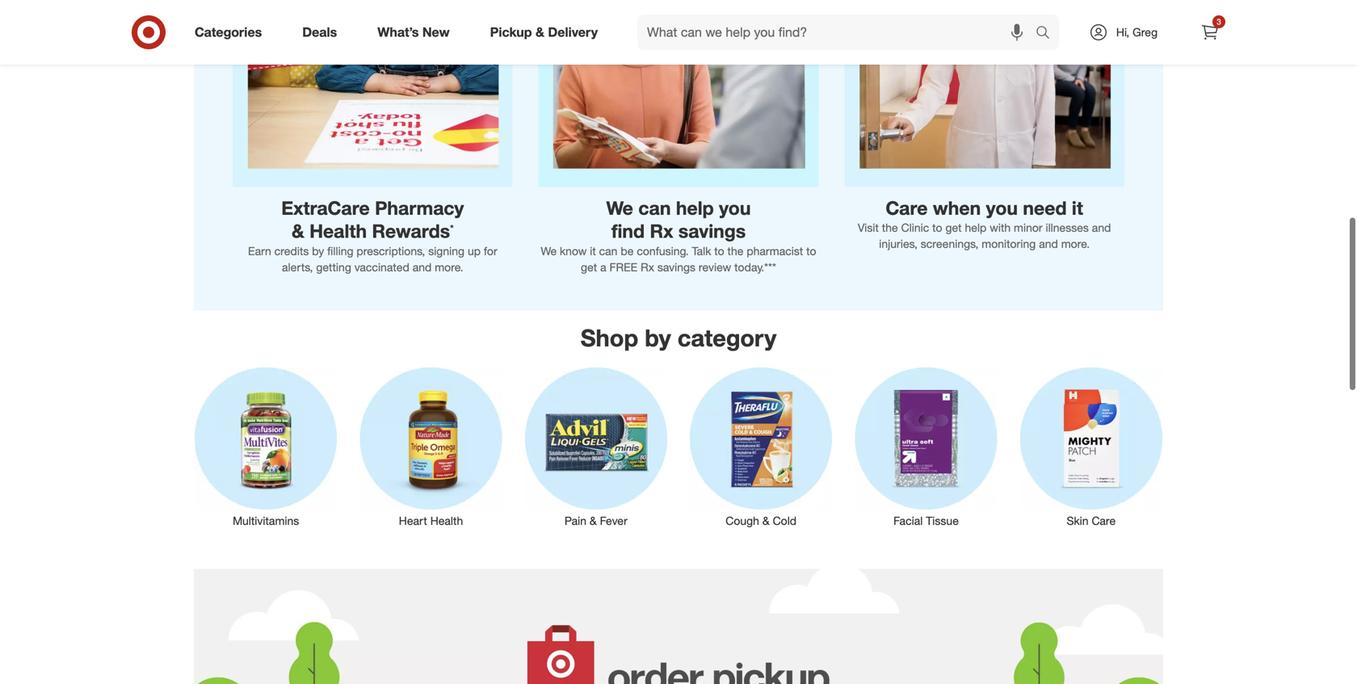 Task type: vqa. For each thing, say whether or not it's contained in the screenshot.
&
yes



Task type: locate. For each thing, give the bounding box(es) containing it.
care when you need it visit the clinic to get help with minor illnesses and injuries, screenings, monitoring and more.
[[858, 197, 1112, 251]]

2 vertical spatial and
[[413, 260, 432, 274]]

it inside the we can help you find rx savings we know it can be confusing. talk to the pharmacist to get a free rx savings review today.***
[[590, 244, 596, 258]]

0 vertical spatial more.
[[1062, 237, 1090, 251]]

0 horizontal spatial more.
[[435, 260, 464, 274]]

0 vertical spatial can
[[639, 197, 671, 219]]

0 horizontal spatial to
[[715, 244, 725, 258]]

help left with
[[965, 221, 987, 235]]

more. down illnesses
[[1062, 237, 1090, 251]]

1 vertical spatial we
[[541, 244, 557, 258]]

1 horizontal spatial it
[[1072, 197, 1084, 219]]

0 horizontal spatial health
[[310, 220, 367, 242]]

facial tissue
[[894, 514, 959, 528]]

visit
[[858, 221, 879, 235]]

1 horizontal spatial health
[[431, 514, 463, 528]]

1 vertical spatial the
[[728, 244, 744, 258]]

skin care
[[1067, 514, 1116, 528]]

fever
[[600, 514, 628, 528]]

& right pain
[[590, 514, 597, 528]]

3
[[1217, 17, 1222, 27]]

0 vertical spatial rx
[[650, 220, 674, 242]]

0 horizontal spatial help
[[676, 197, 714, 219]]

0 horizontal spatial you
[[719, 197, 751, 219]]

and
[[1093, 221, 1112, 235], [1040, 237, 1059, 251], [413, 260, 432, 274]]

rx
[[650, 220, 674, 242], [641, 260, 655, 274]]

by left filling
[[312, 244, 324, 258]]

care right skin
[[1092, 514, 1116, 528]]

deals link
[[289, 15, 357, 50]]

by inside earn credits by filling prescriptions, signing up for alerts, getting vaccinated and more.
[[312, 244, 324, 258]]

the
[[882, 221, 898, 235], [728, 244, 744, 258]]

facial
[[894, 514, 923, 528]]

you up pharmacist
[[719, 197, 751, 219]]

vaccinated
[[355, 260, 410, 274]]

cough
[[726, 514, 760, 528]]

it
[[1072, 197, 1084, 219], [590, 244, 596, 258]]

clinic
[[902, 221, 930, 235]]

and right illnesses
[[1093, 221, 1112, 235]]

get
[[946, 221, 962, 235], [581, 260, 597, 274]]

shop by category
[[581, 324, 777, 353]]

to right pharmacist
[[807, 244, 817, 258]]

credits
[[275, 244, 309, 258]]

you
[[719, 197, 751, 219], [987, 197, 1018, 219]]

0 vertical spatial health
[[310, 220, 367, 242]]

screenings,
[[921, 237, 979, 251]]

rx up confusing.
[[650, 220, 674, 242]]

1 vertical spatial get
[[581, 260, 597, 274]]

rx down confusing.
[[641, 260, 655, 274]]

what's new link
[[364, 15, 470, 50]]

can up "a"
[[599, 244, 618, 258]]

illnesses
[[1046, 221, 1089, 235]]

facial tissue link
[[844, 365, 1009, 529]]

health
[[310, 220, 367, 242], [431, 514, 463, 528]]

what's
[[378, 24, 419, 40]]

1 horizontal spatial and
[[1040, 237, 1059, 251]]

get left "a"
[[581, 260, 597, 274]]

the up today.***
[[728, 244, 744, 258]]

can up "find" at top left
[[639, 197, 671, 219]]

help
[[676, 197, 714, 219], [965, 221, 987, 235]]

1 you from the left
[[719, 197, 751, 219]]

to up review
[[715, 244, 725, 258]]

you inside care when you need it visit the clinic to get help with minor illnesses and injuries, screenings, monitoring and more.
[[987, 197, 1018, 219]]

you up with
[[987, 197, 1018, 219]]

health right heart
[[431, 514, 463, 528]]

& right pickup
[[536, 24, 545, 40]]

more. down signing
[[435, 260, 464, 274]]

we left know on the left of the page
[[541, 244, 557, 258]]

know
[[560, 244, 587, 258]]

0 horizontal spatial the
[[728, 244, 744, 258]]

health up filling
[[310, 220, 367, 242]]

0 vertical spatial by
[[312, 244, 324, 258]]

1 vertical spatial and
[[1040, 237, 1059, 251]]

0 horizontal spatial and
[[413, 260, 432, 274]]

hi,
[[1117, 25, 1130, 39]]

be
[[621, 244, 634, 258]]

2 horizontal spatial and
[[1093, 221, 1112, 235]]

cold
[[773, 514, 797, 528]]

new
[[423, 24, 450, 40]]

to up screenings,
[[933, 221, 943, 235]]

& inside "link"
[[536, 24, 545, 40]]

care up clinic
[[886, 197, 928, 219]]

multivitamins
[[233, 514, 299, 528]]

&
[[536, 24, 545, 40], [292, 220, 304, 242], [590, 514, 597, 528], [763, 514, 770, 528]]

to
[[933, 221, 943, 235], [715, 244, 725, 258], [807, 244, 817, 258]]

cough & cold
[[726, 514, 797, 528]]

0 horizontal spatial can
[[599, 244, 618, 258]]

0 vertical spatial help
[[676, 197, 714, 219]]

0 vertical spatial get
[[946, 221, 962, 235]]

confusing.
[[637, 244, 689, 258]]

delivery
[[548, 24, 598, 40]]

skin
[[1067, 514, 1089, 528]]

2 horizontal spatial to
[[933, 221, 943, 235]]

shop
[[581, 324, 639, 353]]

1 horizontal spatial get
[[946, 221, 962, 235]]

1 horizontal spatial more.
[[1062, 237, 1090, 251]]

1 vertical spatial help
[[965, 221, 987, 235]]

1 horizontal spatial by
[[645, 324, 671, 353]]

0 vertical spatial we
[[607, 197, 634, 219]]

0 vertical spatial it
[[1072, 197, 1084, 219]]

we
[[607, 197, 634, 219], [541, 244, 557, 258]]

the inside care when you need it visit the clinic to get help with minor illnesses and injuries, screenings, monitoring and more.
[[882, 221, 898, 235]]

0 vertical spatial savings
[[679, 220, 746, 242]]

can
[[639, 197, 671, 219], [599, 244, 618, 258]]

by
[[312, 244, 324, 258], [645, 324, 671, 353]]

1 vertical spatial health
[[431, 514, 463, 528]]

by right shop
[[645, 324, 671, 353]]

alerts,
[[282, 260, 313, 274]]

0 horizontal spatial get
[[581, 260, 597, 274]]

get up screenings,
[[946, 221, 962, 235]]

savings down confusing.
[[658, 260, 696, 274]]

2 you from the left
[[987, 197, 1018, 219]]

talk
[[692, 244, 712, 258]]

1 horizontal spatial the
[[882, 221, 898, 235]]

and down illnesses
[[1040, 237, 1059, 251]]

0 vertical spatial and
[[1093, 221, 1112, 235]]

pain & fever link
[[514, 365, 679, 529]]

& for cough
[[763, 514, 770, 528]]

it right know on the left of the page
[[590, 244, 596, 258]]

0 horizontal spatial by
[[312, 244, 324, 258]]

heart health
[[399, 514, 463, 528]]

& for pickup
[[536, 24, 545, 40]]

and down signing
[[413, 260, 432, 274]]

extracare pharmacy & health rewards *
[[281, 197, 464, 242]]

heart
[[399, 514, 427, 528]]

it up illnesses
[[1072, 197, 1084, 219]]

help inside care when you need it visit the clinic to get help with minor illnesses and injuries, screenings, monitoring and more.
[[965, 221, 987, 235]]

and inside earn credits by filling prescriptions, signing up for alerts, getting vaccinated and more.
[[413, 260, 432, 274]]

1 vertical spatial more.
[[435, 260, 464, 274]]

pain
[[565, 514, 587, 528]]

monitoring
[[982, 237, 1036, 251]]

more.
[[1062, 237, 1090, 251], [435, 260, 464, 274]]

need
[[1024, 197, 1067, 219]]

savings up talk
[[679, 220, 746, 242]]

categories
[[195, 24, 262, 40]]

care
[[886, 197, 928, 219], [1092, 514, 1116, 528]]

1 vertical spatial it
[[590, 244, 596, 258]]

help up talk
[[676, 197, 714, 219]]

find
[[612, 220, 645, 242]]

minor
[[1014, 221, 1043, 235]]

0 horizontal spatial care
[[886, 197, 928, 219]]

savings
[[679, 220, 746, 242], [658, 260, 696, 274]]

filling
[[327, 244, 354, 258]]

categories link
[[181, 15, 282, 50]]

& up credits
[[292, 220, 304, 242]]

1 horizontal spatial care
[[1092, 514, 1116, 528]]

0 horizontal spatial it
[[590, 244, 596, 258]]

1 horizontal spatial help
[[965, 221, 987, 235]]

the up injuries,
[[882, 221, 898, 235]]

0 vertical spatial the
[[882, 221, 898, 235]]

& left cold at the right bottom of the page
[[763, 514, 770, 528]]

0 vertical spatial care
[[886, 197, 928, 219]]

we up "find" at top left
[[607, 197, 634, 219]]

1 horizontal spatial you
[[987, 197, 1018, 219]]



Task type: describe. For each thing, give the bounding box(es) containing it.
1 vertical spatial can
[[599, 244, 618, 258]]

it inside care when you need it visit the clinic to get help with minor illnesses and injuries, screenings, monitoring and more.
[[1072, 197, 1084, 219]]

earn
[[248, 244, 271, 258]]

help inside the we can help you find rx savings we know it can be confusing. talk to the pharmacist to get a free rx savings review today.***
[[676, 197, 714, 219]]

deals
[[302, 24, 337, 40]]

1 vertical spatial savings
[[658, 260, 696, 274]]

for
[[484, 244, 498, 258]]

care inside care when you need it visit the clinic to get help with minor illnesses and injuries, screenings, monitoring and more.
[[886, 197, 928, 219]]

more. inside care when you need it visit the clinic to get help with minor illnesses and injuries, screenings, monitoring and more.
[[1062, 237, 1090, 251]]

& for pain
[[590, 514, 597, 528]]

earn credits by filling prescriptions, signing up for alerts, getting vaccinated and more.
[[248, 244, 498, 274]]

1 horizontal spatial can
[[639, 197, 671, 219]]

pharmacy
[[375, 197, 464, 219]]

getting
[[316, 260, 351, 274]]

what's new
[[378, 24, 450, 40]]

more. inside earn credits by filling prescriptions, signing up for alerts, getting vaccinated and more.
[[435, 260, 464, 274]]

pickup & delivery link
[[477, 15, 618, 50]]

free
[[610, 260, 638, 274]]

the inside the we can help you find rx savings we know it can be confusing. talk to the pharmacist to get a free rx savings review today.***
[[728, 244, 744, 258]]

1 vertical spatial rx
[[641, 260, 655, 274]]

category
[[678, 324, 777, 353]]

3 link
[[1193, 15, 1228, 50]]

*
[[450, 223, 454, 233]]

today.***
[[735, 260, 777, 274]]

pharmacist
[[747, 244, 804, 258]]

when
[[933, 197, 981, 219]]

pickup
[[490, 24, 532, 40]]

1 horizontal spatial we
[[607, 197, 634, 219]]

you inside the we can help you find rx savings we know it can be confusing. talk to the pharmacist to get a free rx savings review today.***
[[719, 197, 751, 219]]

get inside care when you need it visit the clinic to get help with minor illnesses and injuries, screenings, monitoring and more.
[[946, 221, 962, 235]]

cough & cold link
[[679, 365, 844, 529]]

search
[[1029, 26, 1068, 42]]

& inside the extracare pharmacy & health rewards *
[[292, 220, 304, 242]]

multivitamins link
[[183, 365, 349, 529]]

pain & fever
[[565, 514, 628, 528]]

get inside the we can help you find rx savings we know it can be confusing. talk to the pharmacist to get a free rx savings review today.***
[[581, 260, 597, 274]]

greg
[[1133, 25, 1158, 39]]

prescriptions,
[[357, 244, 425, 258]]

pickup & delivery
[[490, 24, 598, 40]]

heart health link
[[349, 365, 514, 529]]

up
[[468, 244, 481, 258]]

0 horizontal spatial we
[[541, 244, 557, 258]]

1 vertical spatial by
[[645, 324, 671, 353]]

What can we help you find? suggestions appear below search field
[[638, 15, 1040, 50]]

signing
[[429, 244, 465, 258]]

a
[[601, 260, 607, 274]]

1 horizontal spatial to
[[807, 244, 817, 258]]

injuries,
[[880, 237, 918, 251]]

1 vertical spatial care
[[1092, 514, 1116, 528]]

we can help you find rx savings we know it can be confusing. talk to the pharmacist to get a free rx savings review today.***
[[541, 197, 817, 274]]

to inside care when you need it visit the clinic to get help with minor illnesses and injuries, screenings, monitoring and more.
[[933, 221, 943, 235]]

search button
[[1029, 15, 1068, 53]]

rewards
[[372, 220, 450, 242]]

with
[[990, 221, 1011, 235]]

extracare
[[281, 197, 370, 219]]

hi, greg
[[1117, 25, 1158, 39]]

review
[[699, 260, 732, 274]]

health inside the extracare pharmacy & health rewards *
[[310, 220, 367, 242]]

skin care link
[[1009, 365, 1174, 529]]

tissue
[[926, 514, 959, 528]]



